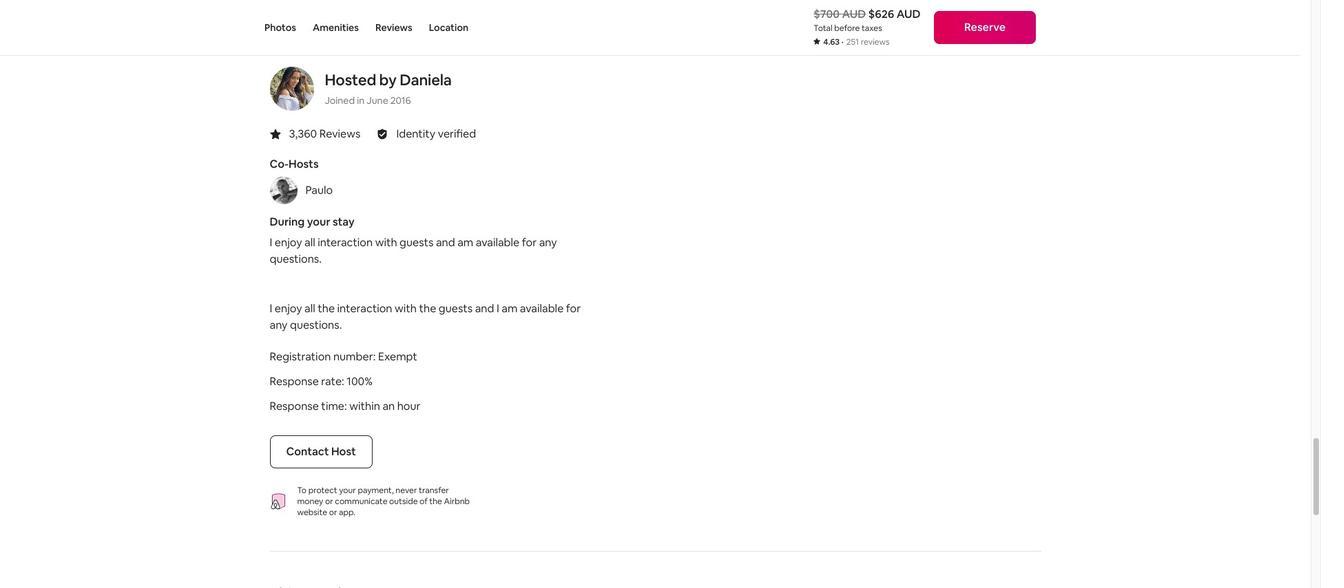 Task type: locate. For each thing, give the bounding box(es) containing it.
1 vertical spatial available
[[520, 302, 564, 316]]

all inside i enjoy all the interaction with the guests and i am available for any questions.
[[304, 302, 315, 316]]

payment,
[[358, 486, 394, 497]]

0 vertical spatial available
[[476, 236, 520, 250]]

with
[[375, 236, 397, 250], [395, 302, 417, 316]]

1 horizontal spatial your
[[339, 486, 356, 497]]

reviews
[[375, 21, 412, 34], [319, 127, 361, 142]]

questions. up registration
[[290, 319, 342, 333]]

enjoy down during
[[275, 236, 302, 250]]

response for response time
[[270, 400, 319, 414]]

total
[[814, 23, 833, 34]]

exempt
[[378, 350, 417, 365]]

or left app. on the left bottom of page
[[329, 508, 337, 519]]

2 vertical spatial :
[[344, 400, 347, 414]]

app.
[[339, 508, 355, 519]]

or
[[325, 497, 333, 508], [329, 508, 337, 519]]

taxes
[[862, 23, 882, 34]]

1 all from the top
[[304, 236, 315, 250]]

co-
[[270, 157, 289, 172]]

1 vertical spatial with
[[395, 302, 417, 316]]

1 vertical spatial all
[[304, 302, 315, 316]]

response down registration
[[270, 375, 319, 389]]

0 vertical spatial questions.
[[270, 252, 322, 267]]

guests
[[400, 236, 434, 250], [439, 302, 473, 316]]

amenities button
[[313, 0, 359, 55]]

the right the of
[[429, 497, 442, 508]]

$700 aud $626 aud total before taxes
[[814, 7, 921, 34]]

1 vertical spatial for
[[566, 302, 581, 316]]

2 enjoy from the top
[[275, 302, 302, 316]]

0 horizontal spatial am
[[458, 236, 473, 250]]

all inside the 'i enjoy all interaction with guests and am available for any questions.'
[[304, 236, 315, 250]]

available inside i enjoy all the interaction with the guests and i am available for any questions.
[[520, 302, 564, 316]]

1 vertical spatial your
[[339, 486, 356, 497]]

response rate : 100%
[[270, 375, 373, 389]]

1 horizontal spatial any
[[539, 236, 557, 250]]

communicate
[[335, 497, 387, 508]]

the
[[318, 302, 335, 316], [419, 302, 436, 316], [429, 497, 442, 508]]

for
[[522, 236, 537, 250], [566, 302, 581, 316]]

your left stay
[[307, 215, 330, 230]]

money
[[297, 497, 323, 508]]

i
[[270, 236, 272, 250], [270, 302, 272, 316], [497, 302, 499, 316]]

the inside to protect your payment, never transfer money or communicate outside of the airbnb website or app.
[[429, 497, 442, 508]]

1 vertical spatial am
[[502, 302, 518, 316]]

0 vertical spatial guests
[[400, 236, 434, 250]]

interaction inside i enjoy all the interaction with the guests and i am available for any questions.
[[337, 302, 392, 316]]

enjoy inside the 'i enjoy all interaction with guests and am available for any questions.'
[[275, 236, 302, 250]]

enjoy
[[275, 236, 302, 250], [275, 302, 302, 316]]

1 vertical spatial :
[[342, 375, 344, 389]]

0 vertical spatial your
[[307, 215, 330, 230]]

1 enjoy from the top
[[275, 236, 302, 250]]

0 vertical spatial enjoy
[[275, 236, 302, 250]]

0 vertical spatial am
[[458, 236, 473, 250]]

within
[[349, 400, 380, 414]]

enjoy for i enjoy all the interaction with the guests and i am available for any questions.
[[275, 302, 302, 316]]

never
[[396, 486, 417, 497]]

paulo
[[305, 184, 333, 198]]

i for i enjoy all interaction with guests and am available for any questions.
[[270, 236, 272, 250]]

during
[[270, 215, 305, 230]]

any
[[539, 236, 557, 250], [270, 319, 288, 333]]

1 vertical spatial any
[[270, 319, 288, 333]]

reviews
[[861, 37, 890, 48]]

0 vertical spatial :
[[373, 350, 376, 365]]

1 horizontal spatial for
[[566, 302, 581, 316]]

location button
[[429, 0, 469, 55]]

questions. down during
[[270, 252, 322, 267]]

all down during your stay
[[304, 236, 315, 250]]

i enjoy all interaction with guests and am available for any questions.
[[270, 236, 557, 267]]

0 horizontal spatial and
[[436, 236, 455, 250]]

0 horizontal spatial guests
[[400, 236, 434, 250]]

: left within
[[344, 400, 347, 414]]

0 vertical spatial all
[[304, 236, 315, 250]]

$626 aud
[[868, 7, 921, 21]]

hosted by daniela joined in june 2016
[[325, 71, 452, 107]]

interaction inside the 'i enjoy all interaction with guests and am available for any questions.'
[[318, 236, 373, 250]]

reviews up by
[[375, 21, 412, 34]]

2 all from the top
[[304, 302, 315, 316]]

100%
[[347, 375, 373, 389]]

: left exempt
[[373, 350, 376, 365]]

0 vertical spatial and
[[436, 236, 455, 250]]

enjoy up registration
[[275, 302, 302, 316]]

and inside the 'i enjoy all interaction with guests and am available for any questions.'
[[436, 236, 455, 250]]

1 vertical spatial guests
[[439, 302, 473, 316]]

0 horizontal spatial your
[[307, 215, 330, 230]]

all
[[304, 236, 315, 250], [304, 302, 315, 316]]

questions. inside i enjoy all the interaction with the guests and i am available for any questions.
[[290, 319, 342, 333]]

0 vertical spatial any
[[539, 236, 557, 250]]

photos button
[[265, 0, 296, 55]]

enjoy inside i enjoy all the interaction with the guests and i am available for any questions.
[[275, 302, 302, 316]]

interaction
[[318, 236, 373, 250], [337, 302, 392, 316]]

0 horizontal spatial any
[[270, 319, 288, 333]]

0 horizontal spatial for
[[522, 236, 537, 250]]

guests inside the 'i enjoy all interaction with guests and am available for any questions.'
[[400, 236, 434, 250]]

learn more about the host, paulo. image
[[270, 177, 297, 205], [270, 177, 297, 205]]

of
[[420, 497, 428, 508]]

available
[[476, 236, 520, 250], [520, 302, 564, 316]]

: left 100%
[[342, 375, 344, 389]]

1 horizontal spatial reviews
[[375, 21, 412, 34]]

1 vertical spatial reviews
[[319, 127, 361, 142]]

0 vertical spatial for
[[522, 236, 537, 250]]

1 vertical spatial response
[[270, 400, 319, 414]]

am inside i enjoy all the interaction with the guests and i am available for any questions.
[[502, 302, 518, 316]]

and
[[436, 236, 455, 250], [475, 302, 494, 316]]

i for i enjoy all the interaction with the guests and i am available for any questions.
[[270, 302, 272, 316]]

any inside i enjoy all the interaction with the guests and i am available for any questions.
[[270, 319, 288, 333]]

am
[[458, 236, 473, 250], [502, 302, 518, 316]]

reviews down joined
[[319, 127, 361, 142]]

0 vertical spatial with
[[375, 236, 397, 250]]

amenities
[[313, 21, 359, 34]]

0 vertical spatial response
[[270, 375, 319, 389]]

1 vertical spatial and
[[475, 302, 494, 316]]

i inside the 'i enjoy all interaction with guests and am available for any questions.'
[[270, 236, 272, 250]]

0 horizontal spatial reviews
[[319, 127, 361, 142]]

response
[[270, 375, 319, 389], [270, 400, 319, 414]]

response for response rate
[[270, 375, 319, 389]]

1 vertical spatial interaction
[[337, 302, 392, 316]]

2 response from the top
[[270, 400, 319, 414]]

interaction up the number
[[337, 302, 392, 316]]

your up app. on the left bottom of page
[[339, 486, 356, 497]]

registration number : exempt
[[270, 350, 417, 365]]

1 vertical spatial enjoy
[[275, 302, 302, 316]]

interaction down stay
[[318, 236, 373, 250]]

questions.
[[270, 252, 322, 267], [290, 319, 342, 333]]

learn more about the host, daniela. image
[[270, 67, 314, 111], [270, 67, 314, 111]]

transfer
[[419, 486, 449, 497]]

2016
[[390, 95, 411, 107]]

1 horizontal spatial and
[[475, 302, 494, 316]]

1 horizontal spatial guests
[[439, 302, 473, 316]]

all up registration
[[304, 302, 315, 316]]

:
[[373, 350, 376, 365], [342, 375, 344, 389], [344, 400, 347, 414]]

am inside the 'i enjoy all interaction with guests and am available for any questions.'
[[458, 236, 473, 250]]

reserve
[[964, 20, 1006, 34]]

or right money
[[325, 497, 333, 508]]

and inside i enjoy all the interaction with the guests and i am available for any questions.
[[475, 302, 494, 316]]

1 vertical spatial questions.
[[290, 319, 342, 333]]

enjoy for i enjoy all interaction with guests and am available for any questions.
[[275, 236, 302, 250]]

your
[[307, 215, 330, 230], [339, 486, 356, 497]]

1 response from the top
[[270, 375, 319, 389]]

response down response rate : 100%
[[270, 400, 319, 414]]

1 horizontal spatial am
[[502, 302, 518, 316]]

0 vertical spatial interaction
[[318, 236, 373, 250]]



Task type: describe. For each thing, give the bounding box(es) containing it.
hosted
[[325, 71, 376, 90]]

4.63
[[823, 37, 840, 48]]

identity verified
[[396, 127, 476, 142]]

the up registration number : exempt
[[318, 302, 335, 316]]

location
[[429, 21, 469, 34]]

to
[[297, 486, 307, 497]]

guests inside i enjoy all the interaction with the guests and i am available for any questions.
[[439, 302, 473, 316]]

to protect your payment, never transfer money or communicate outside of the airbnb website or app.
[[297, 486, 470, 519]]

contact host
[[286, 445, 356, 460]]

airbnb
[[444, 497, 470, 508]]

for inside i enjoy all the interaction with the guests and i am available for any questions.
[[566, 302, 581, 316]]

by
[[379, 71, 397, 90]]

·
[[842, 37, 844, 48]]

any inside the 'i enjoy all interaction with guests and am available for any questions.'
[[539, 236, 557, 250]]

host
[[331, 445, 356, 460]]

all for the
[[304, 302, 315, 316]]

before
[[834, 23, 860, 34]]

with inside i enjoy all the interaction with the guests and i am available for any questions.
[[395, 302, 417, 316]]

stay
[[333, 215, 355, 230]]

your inside to protect your payment, never transfer money or communicate outside of the airbnb website or app.
[[339, 486, 356, 497]]

with inside the 'i enjoy all interaction with guests and am available for any questions.'
[[375, 236, 397, 250]]

$700 aud
[[814, 7, 866, 21]]

for inside the 'i enjoy all interaction with guests and am available for any questions.'
[[522, 236, 537, 250]]

in
[[357, 95, 365, 107]]

co-hosts
[[270, 157, 319, 172]]

website
[[297, 508, 327, 519]]

contact
[[286, 445, 329, 460]]

reserve button
[[934, 11, 1036, 44]]

3,360 reviews
[[289, 127, 361, 142]]

questions. inside the 'i enjoy all interaction with guests and am available for any questions.'
[[270, 252, 322, 267]]

3,360
[[289, 127, 317, 142]]

4.63 · 251 reviews
[[823, 37, 890, 48]]

rate
[[321, 375, 342, 389]]

during your stay
[[270, 215, 355, 230]]

: for response rate
[[342, 375, 344, 389]]

photos
[[265, 21, 296, 34]]

number
[[333, 350, 373, 365]]

hour
[[397, 400, 421, 414]]

contact host link
[[270, 436, 373, 469]]

i enjoy all the interaction with the guests and i am available for any questions.
[[270, 302, 581, 333]]

june
[[367, 95, 388, 107]]

0 vertical spatial reviews
[[375, 21, 412, 34]]

response time : within an hour
[[270, 400, 421, 414]]

available inside the 'i enjoy all interaction with guests and am available for any questions.'
[[476, 236, 520, 250]]

outside
[[389, 497, 418, 508]]

hosts
[[289, 157, 319, 172]]

registration
[[270, 350, 331, 365]]

joined
[[325, 95, 355, 107]]

time
[[321, 400, 344, 414]]

the down the 'i enjoy all interaction with guests and am available for any questions.'
[[419, 302, 436, 316]]

daniela
[[400, 71, 452, 90]]

protect
[[308, 486, 337, 497]]

all for interaction
[[304, 236, 315, 250]]

an
[[383, 400, 395, 414]]

251
[[846, 37, 859, 48]]

: for response time
[[344, 400, 347, 414]]

reviews button
[[375, 0, 412, 55]]

: for registration number
[[373, 350, 376, 365]]

identity
[[396, 127, 436, 142]]

verified
[[438, 127, 476, 142]]



Task type: vqa. For each thing, say whether or not it's contained in the screenshot.
first "Simple" from the bottom of the page
no



